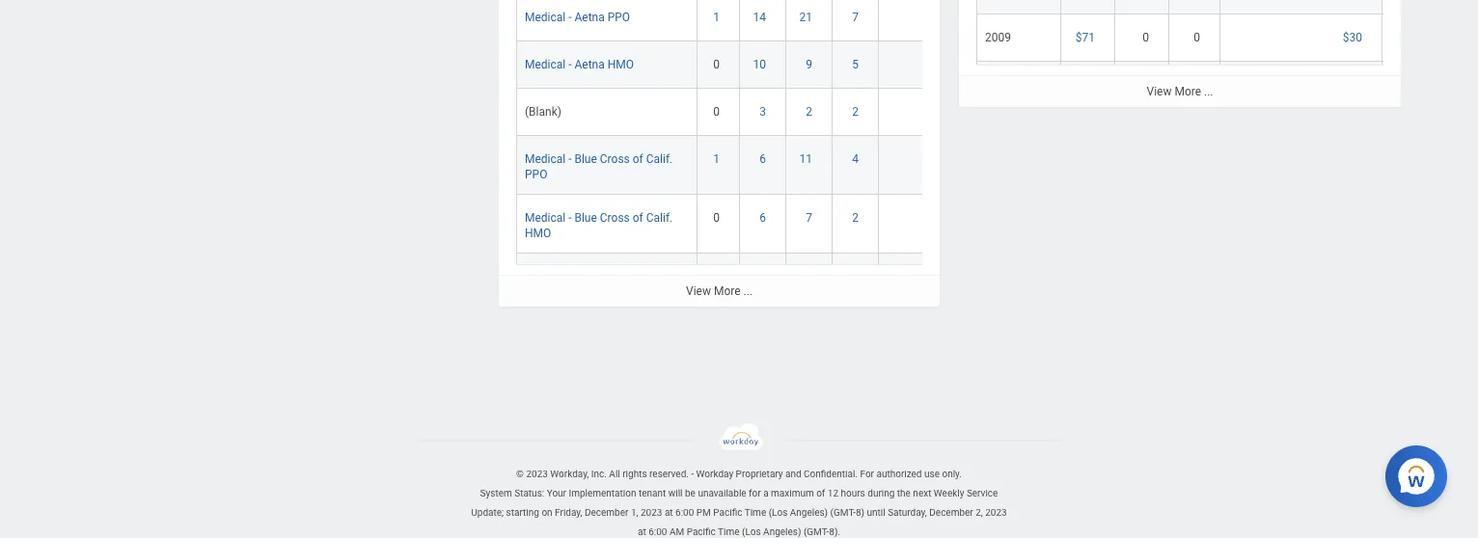 Task type: describe. For each thing, give the bounding box(es) containing it.
of inside © 2023 workday, inc. all rights reserved. - workday proprietary and confidential. for authorized use only. system status: your implementation tenant will be unavailable for a maximum of 12 hours during the next weekly service update; starting on friday, december 1, 2023 at 6:00 pm pacific time (los angeles) (gmt-8) until saturday, december 2, 2023 at 6:00 am pacific time (los angeles) (gmt-8).
[[817, 489, 826, 500]]

0 button for 9
[[714, 57, 723, 73]]

1 vertical spatial 7 button
[[806, 211, 816, 226]]

system
[[480, 489, 512, 500]]

inc.
[[592, 469, 607, 481]]

calif. for medical - blue cross of calif. ppo
[[647, 153, 673, 166]]

not participating image for 7
[[887, 211, 1004, 226]]

during
[[868, 489, 895, 500]]

medical - blue cross of calif. ppo
[[525, 153, 673, 182]]

the
[[898, 489, 911, 500]]

more for 10
[[714, 285, 741, 299]]

aetna for hmo
[[575, 58, 605, 72]]

0 horizontal spatial 2023
[[527, 469, 548, 481]]

ppo inside the medical - blue cross of calif. ppo
[[525, 168, 548, 182]]

medical for medical - blue cross of calif. ppo
[[525, 153, 566, 166]]

medical - aetna hmo link
[[525, 54, 634, 72]]

and
[[786, 469, 802, 481]]

row containing medical - blue cross of calif. ppo
[[516, 136, 1064, 195]]

2 right the 3 button
[[806, 105, 813, 119]]

row containing medical - aetna hmo
[[516, 42, 1064, 89]]

calif. for medical - blue cross of calif. hmo
[[647, 212, 673, 225]]

status:
[[515, 489, 545, 500]]

medical - blue cross of calif. ppo link
[[525, 149, 673, 182]]

$30 button
[[1344, 30, 1366, 46]]

aetna for ppo
[[575, 11, 605, 24]]

1 button for 14
[[714, 10, 723, 25]]

row containing 2009
[[977, 15, 1479, 62]]

2,
[[976, 508, 983, 519]]

blue for ppo
[[575, 153, 597, 166]]

a
[[764, 489, 769, 500]]

6 button for 11
[[760, 152, 769, 167]]

rights
[[623, 469, 647, 481]]

update;
[[471, 508, 504, 519]]

3
[[760, 105, 766, 119]]

0 horizontal spatial 6:00
[[649, 527, 667, 539]]

1 horizontal spatial 7 button
[[853, 10, 862, 25]]

next
[[914, 489, 932, 500]]

medical for medical - blue cross of calif. hmo
[[525, 212, 566, 225]]

not participating image for 2
[[887, 105, 1004, 120]]

2009 element
[[986, 27, 1012, 45]]

1 vertical spatial time
[[718, 527, 740, 539]]

global monthly benefit provider premiums trend element
[[960, 0, 1479, 393]]

proprietary
[[736, 469, 783, 481]]

row containing medical - aetna ppo
[[516, 0, 1064, 42]]

© 2023 workday, inc. all rights reserved. - workday proprietary and confidential. for authorized use only. system status: your implementation tenant will be unavailable for a maximum of 12 hours during the next weekly service update; starting on friday, december 1, 2023 at 6:00 pm pacific time (los angeles) (gmt-8) until saturday, december 2, 2023 at 6:00 am pacific time (los angeles) (gmt-8).
[[471, 469, 1008, 539]]

(blank)
[[525, 105, 562, 119]]

medical - aetna ppo link
[[525, 7, 630, 24]]

$71
[[1076, 31, 1096, 45]]

10 button
[[753, 57, 769, 73]]

hours
[[841, 489, 866, 500]]

6 for 11
[[760, 153, 766, 166]]

cross for medical - blue cross of calif. ppo
[[600, 153, 630, 166]]

medical - aetna hmo
[[525, 58, 634, 72]]

1 vertical spatial pacific
[[687, 527, 716, 539]]

blue for hmo
[[575, 212, 597, 225]]

weekly
[[934, 489, 965, 500]]

view more ... for 0
[[1147, 85, 1214, 99]]

authorized
[[877, 469, 922, 481]]

5
[[853, 58, 859, 72]]

8).
[[830, 527, 841, 539]]

maximum
[[771, 489, 814, 500]]

1 horizontal spatial at
[[665, 508, 673, 519]]

hmo inside medical - blue cross of calif. hmo
[[525, 227, 551, 241]]

3 button
[[760, 105, 769, 120]]

implementation
[[569, 489, 637, 500]]

am
[[670, 527, 685, 539]]

4 button
[[853, 152, 862, 167]]

row containing medical - blue cross of calif. hmo
[[516, 195, 1064, 254]]

not participating image for 9
[[887, 57, 1004, 73]]

medical for medical - aetna hmo
[[525, 58, 566, 72]]

4
[[853, 153, 859, 166]]

wellness program participation and scores element
[[499, 0, 1064, 420]]

pm
[[697, 508, 711, 519]]

©
[[517, 469, 524, 481]]

1 vertical spatial at
[[638, 527, 646, 539]]

2 button for 7
[[853, 211, 862, 226]]

reserved.
[[650, 469, 689, 481]]

1,
[[631, 508, 639, 519]]

1 button for 6
[[714, 152, 723, 167]]

medical - blue cross of calif. hmo
[[525, 212, 673, 241]]

10
[[753, 58, 766, 72]]

view more ... for 10
[[686, 285, 753, 299]]



Task type: locate. For each thing, give the bounding box(es) containing it.
3 medical from the top
[[525, 153, 566, 166]]

2 button down 4 button
[[853, 211, 862, 226]]

1 vertical spatial view more ...
[[686, 285, 753, 299]]

pacific down pm
[[687, 527, 716, 539]]

view
[[1147, 85, 1172, 99], [686, 285, 711, 299]]

row
[[516, 0, 1064, 42], [977, 0, 1479, 15], [977, 15, 1479, 62], [516, 42, 1064, 89], [977, 62, 1479, 109], [516, 89, 1064, 136], [516, 136, 1064, 195], [516, 195, 1064, 254], [516, 254, 1064, 313]]

your
[[547, 489, 567, 500]]

0 horizontal spatial view more ... link
[[499, 275, 940, 307]]

aetna down medical - aetna ppo
[[575, 58, 605, 72]]

1 6 from the top
[[760, 153, 766, 166]]

blue inside the medical - blue cross of calif. ppo
[[575, 153, 597, 166]]

0 vertical spatial of
[[633, 153, 644, 166]]

6 button for 7
[[760, 211, 769, 226]]

confidential.
[[804, 469, 858, 481]]

1 horizontal spatial view
[[1147, 85, 1172, 99]]

0 vertical spatial calif.
[[647, 153, 673, 166]]

(gmt- up the 8).
[[831, 508, 856, 519]]

2 1 button from the top
[[714, 152, 723, 167]]

view inside wellness program participation and scores element
[[686, 285, 711, 299]]

blue up medical - blue cross of calif. hmo 'link'
[[575, 153, 597, 166]]

not participating image for 11
[[887, 152, 1004, 167]]

1 vertical spatial ...
[[744, 285, 753, 299]]

0 horizontal spatial view more ...
[[686, 285, 753, 299]]

1 vertical spatial angeles)
[[764, 527, 802, 539]]

more inside wellness program participation and scores element
[[714, 285, 741, 299]]

1 horizontal spatial december
[[930, 508, 974, 519]]

1 vertical spatial calif.
[[647, 212, 673, 225]]

0
[[1143, 31, 1150, 45], [1194, 31, 1201, 45], [714, 58, 720, 72], [714, 105, 720, 119], [714, 212, 720, 225]]

medical
[[525, 11, 566, 24], [525, 58, 566, 72], [525, 153, 566, 166], [525, 212, 566, 225]]

2 button up 4
[[853, 105, 862, 120]]

not participating image
[[887, 10, 1004, 25], [887, 57, 1004, 73], [887, 105, 1004, 120], [887, 152, 1004, 167], [887, 211, 1004, 226]]

view more ... link for 10
[[499, 275, 940, 307]]

$30
[[1344, 31, 1363, 45]]

6
[[760, 153, 766, 166], [760, 212, 766, 225]]

0 vertical spatial (los
[[769, 508, 788, 519]]

0 vertical spatial view more ... link
[[960, 76, 1402, 107]]

be
[[685, 489, 696, 500]]

of for medical - blue cross of calif. ppo
[[633, 153, 644, 166]]

footer containing © 2023 workday, inc. all rights reserved. - workday proprietary and confidential. for authorized use only. system status: your implementation tenant will be unavailable for a maximum of 12 hours during the next weekly service update; starting on friday, december 1, 2023 at 6:00 pm pacific time (los angeles) (gmt-8) until saturday, december 2, 2023 at 6:00 am pacific time (los angeles) (gmt-8).
[[0, 424, 1479, 539]]

medical for medical - aetna ppo
[[525, 11, 566, 24]]

7 button up "5"
[[853, 10, 862, 25]]

4 medical from the top
[[525, 212, 566, 225]]

2023 right ©
[[527, 469, 548, 481]]

1 button
[[714, 10, 723, 25], [714, 152, 723, 167]]

0 vertical spatial view
[[1147, 85, 1172, 99]]

pacific down unavailable
[[714, 508, 743, 519]]

hmo down medical - aetna ppo
[[608, 58, 634, 72]]

1 vertical spatial more
[[714, 285, 741, 299]]

0 horizontal spatial ppo
[[525, 168, 548, 182]]

8)
[[856, 508, 865, 519]]

2 button
[[806, 105, 816, 120], [853, 105, 862, 120], [853, 211, 862, 226]]

... inside the global monthly benefit provider premiums trend element
[[1205, 85, 1214, 99]]

2
[[806, 105, 813, 119], [853, 105, 859, 119], [853, 212, 859, 225]]

...
[[1205, 85, 1214, 99], [744, 285, 753, 299]]

footer
[[0, 424, 1479, 539]]

aetna
[[575, 11, 605, 24], [575, 58, 605, 72]]

0 vertical spatial ...
[[1205, 85, 1214, 99]]

6 for 7
[[760, 212, 766, 225]]

0 for 7
[[714, 212, 720, 225]]

1 aetna from the top
[[575, 11, 605, 24]]

1 horizontal spatial time
[[745, 508, 767, 519]]

0 vertical spatial blue
[[575, 153, 597, 166]]

- inside © 2023 workday, inc. all rights reserved. - workday proprietary and confidential. for authorized use only. system status: your implementation tenant will be unavailable for a maximum of 12 hours during the next weekly service update; starting on friday, december 1, 2023 at 6:00 pm pacific time (los angeles) (gmt-8) until saturday, december 2, 2023 at 6:00 am pacific time (los angeles) (gmt-8).
[[692, 469, 694, 481]]

workday,
[[551, 469, 589, 481]]

december down weekly in the right bottom of the page
[[930, 508, 974, 519]]

1 horizontal spatial 7
[[853, 11, 859, 24]]

will
[[669, 489, 683, 500]]

0 vertical spatial (gmt-
[[831, 508, 856, 519]]

0 vertical spatial 7
[[853, 11, 859, 24]]

1 vertical spatial aetna
[[575, 58, 605, 72]]

workday
[[697, 469, 734, 481]]

service
[[967, 489, 999, 500]]

cross
[[600, 153, 630, 166], [600, 212, 630, 225]]

1 cross from the top
[[600, 153, 630, 166]]

1 1 from the top
[[714, 11, 720, 24]]

of inside medical - blue cross of calif. hmo
[[633, 212, 644, 225]]

1 medical from the top
[[525, 11, 566, 24]]

2 1 from the top
[[714, 153, 720, 166]]

ppo
[[608, 11, 630, 24], [525, 168, 548, 182]]

-
[[569, 11, 572, 24], [569, 58, 572, 72], [569, 153, 572, 166], [569, 212, 572, 225], [692, 469, 694, 481]]

6:00 left pm
[[676, 508, 694, 519]]

0 vertical spatial hmo
[[608, 58, 634, 72]]

medical down the medical - blue cross of calif. ppo
[[525, 212, 566, 225]]

2 6 button from the top
[[760, 211, 769, 226]]

2 down 4 button
[[853, 212, 859, 225]]

medical - aetna ppo
[[525, 11, 630, 24]]

cross down the medical - blue cross of calif. ppo
[[600, 212, 630, 225]]

... for 9
[[744, 285, 753, 299]]

hmo down the medical - blue cross of calif. ppo
[[525, 227, 551, 241]]

1 vertical spatial view
[[686, 285, 711, 299]]

2 button right the 3 button
[[806, 105, 816, 120]]

medical up the (blank) element on the left top
[[525, 58, 566, 72]]

7 down 11 button
[[806, 212, 813, 225]]

medical up medical - aetna hmo link
[[525, 11, 566, 24]]

blue down the medical - blue cross of calif. ppo
[[575, 212, 597, 225]]

at down will
[[665, 508, 673, 519]]

- up medical - blue cross of calif. hmo 'link'
[[569, 153, 572, 166]]

0 button for 2
[[714, 105, 723, 120]]

view more ...
[[1147, 85, 1214, 99], [686, 285, 753, 299]]

calif. up medical - blue cross of calif. hmo 'link'
[[647, 153, 673, 166]]

2023
[[527, 469, 548, 481], [641, 508, 663, 519], [986, 508, 1008, 519]]

2 button for 2
[[853, 105, 862, 120]]

view more ... link inside the global monthly benefit provider premiums trend element
[[960, 76, 1402, 107]]

friday,
[[555, 508, 583, 519]]

7 button down 11 button
[[806, 211, 816, 226]]

more inside the global monthly benefit provider premiums trend element
[[1175, 85, 1202, 99]]

2 not participating image from the top
[[887, 57, 1004, 73]]

view more ... link for 0
[[960, 76, 1402, 107]]

2 horizontal spatial 2023
[[986, 508, 1008, 519]]

2 vertical spatial of
[[817, 489, 826, 500]]

0 vertical spatial ppo
[[608, 11, 630, 24]]

view more ... inside wellness program participation and scores element
[[686, 285, 753, 299]]

of for medical - blue cross of calif. hmo
[[633, 212, 644, 225]]

1 horizontal spatial view more ...
[[1147, 85, 1214, 99]]

21 button
[[800, 10, 816, 25]]

view more ... link
[[960, 76, 1402, 107], [499, 275, 940, 307]]

(blank) element
[[525, 102, 562, 119]]

7 for rightmost 7 button
[[853, 11, 859, 24]]

of down the medical - blue cross of calif. ppo
[[633, 212, 644, 225]]

1 6 button from the top
[[760, 152, 769, 167]]

- for medical - aetna hmo
[[569, 58, 572, 72]]

calif. inside medical - blue cross of calif. hmo
[[647, 212, 673, 225]]

(los down maximum
[[769, 508, 788, 519]]

1 vertical spatial hmo
[[525, 227, 551, 241]]

1 horizontal spatial more
[[1175, 85, 1202, 99]]

of inside the medical - blue cross of calif. ppo
[[633, 153, 644, 166]]

1 vertical spatial view more ... link
[[499, 275, 940, 307]]

calif. down the medical - blue cross of calif. ppo
[[647, 212, 673, 225]]

only.
[[943, 469, 962, 481]]

0 vertical spatial 6 button
[[760, 152, 769, 167]]

0 vertical spatial at
[[665, 508, 673, 519]]

1 vertical spatial 1
[[714, 153, 720, 166]]

1 horizontal spatial view more ... link
[[960, 76, 1402, 107]]

4 not participating image from the top
[[887, 152, 1004, 167]]

cross up medical - blue cross of calif. hmo 'link'
[[600, 153, 630, 166]]

0 horizontal spatial 7
[[806, 212, 813, 225]]

1 left 11
[[714, 153, 720, 166]]

(los
[[769, 508, 788, 519], [742, 527, 761, 539]]

of
[[633, 153, 644, 166], [633, 212, 644, 225], [817, 489, 826, 500]]

medical - blue cross of calif. hmo link
[[525, 208, 673, 241]]

medical inside medical - blue cross of calif. hmo
[[525, 212, 566, 225]]

7
[[853, 11, 859, 24], [806, 212, 813, 225]]

view inside the global monthly benefit provider premiums trend element
[[1147, 85, 1172, 99]]

more for 0
[[1175, 85, 1202, 99]]

1 vertical spatial 6 button
[[760, 211, 769, 226]]

0 vertical spatial 7 button
[[853, 10, 862, 25]]

1 calif. from the top
[[647, 153, 673, 166]]

0 vertical spatial aetna
[[575, 11, 605, 24]]

december
[[585, 508, 629, 519], [930, 508, 974, 519]]

1 blue from the top
[[575, 153, 597, 166]]

at
[[665, 508, 673, 519], [638, 527, 646, 539]]

cross for medical - blue cross of calif. hmo
[[600, 212, 630, 225]]

for
[[749, 489, 761, 500]]

- up medical - aetna hmo link
[[569, 11, 572, 24]]

view for 10
[[686, 285, 711, 299]]

0 vertical spatial pacific
[[714, 508, 743, 519]]

december down implementation
[[585, 508, 629, 519]]

1 vertical spatial cross
[[600, 212, 630, 225]]

0 button
[[1143, 30, 1153, 46], [1194, 30, 1204, 46], [714, 57, 723, 73], [714, 105, 723, 120], [714, 211, 723, 226]]

5 not participating image from the top
[[887, 211, 1004, 226]]

(gmt- down 12
[[804, 527, 830, 539]]

1 vertical spatial of
[[633, 212, 644, 225]]

2 aetna from the top
[[575, 58, 605, 72]]

2 for 7
[[853, 212, 859, 225]]

use
[[925, 469, 940, 481]]

view more ... inside the global monthly benefit provider premiums trend element
[[1147, 85, 1214, 99]]

... inside wellness program participation and scores element
[[744, 285, 753, 299]]

for
[[861, 469, 875, 481]]

0 horizontal spatial ...
[[744, 285, 753, 299]]

(los down for
[[742, 527, 761, 539]]

ppo up medical - aetna hmo link
[[608, 11, 630, 24]]

starting
[[506, 508, 540, 519]]

0 horizontal spatial (los
[[742, 527, 761, 539]]

- up the be
[[692, 469, 694, 481]]

unavailable
[[698, 489, 747, 500]]

9
[[806, 58, 813, 72]]

1 horizontal spatial (los
[[769, 508, 788, 519]]

1 button left 11
[[714, 152, 723, 167]]

0 vertical spatial more
[[1175, 85, 1202, 99]]

of up medical - blue cross of calif. hmo 'link'
[[633, 153, 644, 166]]

aetna up medical - aetna hmo link
[[575, 11, 605, 24]]

saturday,
[[888, 508, 928, 519]]

2009
[[986, 31, 1012, 45]]

0 horizontal spatial december
[[585, 508, 629, 519]]

1 horizontal spatial hmo
[[608, 58, 634, 72]]

1 horizontal spatial 2023
[[641, 508, 663, 519]]

2023 right 1,
[[641, 508, 663, 519]]

cell
[[977, 0, 1062, 15], [1062, 0, 1116, 15], [1116, 0, 1170, 15], [1170, 0, 1221, 15], [1221, 0, 1383, 15], [1383, 0, 1435, 15], [1383, 15, 1435, 62], [977, 62, 1062, 109], [1062, 62, 1116, 109], [1116, 62, 1170, 109], [1170, 62, 1221, 109], [1221, 62, 1383, 109], [1383, 62, 1435, 109], [516, 254, 698, 313], [698, 254, 740, 313], [740, 254, 787, 313], [787, 254, 833, 313], [833, 254, 879, 313], [879, 254, 1013, 313]]

time down unavailable
[[718, 527, 740, 539]]

blue inside medical - blue cross of calif. hmo
[[575, 212, 597, 225]]

0 horizontal spatial more
[[714, 285, 741, 299]]

9 button
[[806, 57, 816, 73]]

1 left the 14 at the right top of page
[[714, 11, 720, 24]]

more
[[1175, 85, 1202, 99], [714, 285, 741, 299]]

11 button
[[800, 152, 816, 167]]

cross inside the medical - blue cross of calif. ppo
[[600, 153, 630, 166]]

2 cross from the top
[[600, 212, 630, 225]]

7 for 7 button to the bottom
[[806, 212, 813, 225]]

2 calif. from the top
[[647, 212, 673, 225]]

1 vertical spatial 7
[[806, 212, 813, 225]]

0 vertical spatial 1
[[714, 11, 720, 24]]

all
[[609, 469, 620, 481]]

1 for 6
[[714, 153, 720, 166]]

0 horizontal spatial view
[[686, 285, 711, 299]]

0 for 2
[[714, 105, 720, 119]]

2023 right the 2,
[[986, 508, 1008, 519]]

1 for 14
[[714, 11, 720, 24]]

medical down (blank)
[[525, 153, 566, 166]]

14 button
[[753, 10, 769, 25]]

- down medical - aetna ppo
[[569, 58, 572, 72]]

until
[[867, 508, 886, 519]]

0 horizontal spatial at
[[638, 527, 646, 539]]

6:00 left am
[[649, 527, 667, 539]]

1 vertical spatial 6:00
[[649, 527, 667, 539]]

angeles)
[[790, 508, 828, 519], [764, 527, 802, 539]]

not participating image for 21
[[887, 10, 1004, 25]]

2 6 from the top
[[760, 212, 766, 225]]

- inside medical - blue cross of calif. hmo
[[569, 212, 572, 225]]

1 december from the left
[[585, 508, 629, 519]]

2 december from the left
[[930, 508, 974, 519]]

6:00
[[676, 508, 694, 519], [649, 527, 667, 539]]

1 not participating image from the top
[[887, 10, 1004, 25]]

0 horizontal spatial (gmt-
[[804, 527, 830, 539]]

0 vertical spatial view more ...
[[1147, 85, 1214, 99]]

2 medical from the top
[[525, 58, 566, 72]]

12
[[828, 489, 839, 500]]

at down 1,
[[638, 527, 646, 539]]

on
[[542, 508, 553, 519]]

of left 12
[[817, 489, 826, 500]]

0 vertical spatial time
[[745, 508, 767, 519]]

1 horizontal spatial ...
[[1205, 85, 1214, 99]]

6 button
[[760, 152, 769, 167], [760, 211, 769, 226]]

0 horizontal spatial 7 button
[[806, 211, 816, 226]]

0 vertical spatial 6:00
[[676, 508, 694, 519]]

tenant
[[639, 489, 666, 500]]

1 vertical spatial 1 button
[[714, 152, 723, 167]]

time down for
[[745, 508, 767, 519]]

1 vertical spatial ppo
[[525, 168, 548, 182]]

2 down '5' 'button'
[[853, 105, 859, 119]]

7 button
[[853, 10, 862, 25], [806, 211, 816, 226]]

1
[[714, 11, 720, 24], [714, 153, 720, 166]]

medical inside the medical - blue cross of calif. ppo
[[525, 153, 566, 166]]

1 horizontal spatial (gmt-
[[831, 508, 856, 519]]

calif. inside the medical - blue cross of calif. ppo
[[647, 153, 673, 166]]

- inside the medical - blue cross of calif. ppo
[[569, 153, 572, 166]]

- for medical - blue cross of calif. hmo
[[569, 212, 572, 225]]

0 button for 7
[[714, 211, 723, 226]]

21
[[800, 11, 813, 24]]

11
[[800, 153, 813, 166]]

row containing (blank)
[[516, 89, 1064, 136]]

0 for 9
[[714, 58, 720, 72]]

0 vertical spatial 6
[[760, 153, 766, 166]]

1 vertical spatial 6
[[760, 212, 766, 225]]

cross inside medical - blue cross of calif. hmo
[[600, 212, 630, 225]]

14
[[753, 11, 766, 24]]

- for medical - blue cross of calif. ppo
[[569, 153, 572, 166]]

1 vertical spatial (los
[[742, 527, 761, 539]]

- down the medical - blue cross of calif. ppo
[[569, 212, 572, 225]]

1 button left the 14 at the right top of page
[[714, 10, 723, 25]]

1 vertical spatial (gmt-
[[804, 527, 830, 539]]

0 vertical spatial angeles)
[[790, 508, 828, 519]]

0 horizontal spatial time
[[718, 527, 740, 539]]

3 not participating image from the top
[[887, 105, 1004, 120]]

view for 0
[[1147, 85, 1172, 99]]

2 for 2
[[853, 105, 859, 119]]

5 button
[[853, 57, 862, 73]]

$71 button
[[1076, 30, 1099, 46]]

1 horizontal spatial 6:00
[[676, 508, 694, 519]]

2 blue from the top
[[575, 212, 597, 225]]

1 1 button from the top
[[714, 10, 723, 25]]

0 vertical spatial cross
[[600, 153, 630, 166]]

7 up "5"
[[853, 11, 859, 24]]

... for 0
[[1205, 85, 1214, 99]]

0 vertical spatial 1 button
[[714, 10, 723, 25]]

0 horizontal spatial hmo
[[525, 227, 551, 241]]

hmo
[[608, 58, 634, 72], [525, 227, 551, 241]]

ppo down (blank)
[[525, 168, 548, 182]]

1 horizontal spatial ppo
[[608, 11, 630, 24]]

calif.
[[647, 153, 673, 166], [647, 212, 673, 225]]

- for medical - aetna ppo
[[569, 11, 572, 24]]

1 vertical spatial blue
[[575, 212, 597, 225]]

pacific
[[714, 508, 743, 519], [687, 527, 716, 539]]



Task type: vqa. For each thing, say whether or not it's contained in the screenshot.


